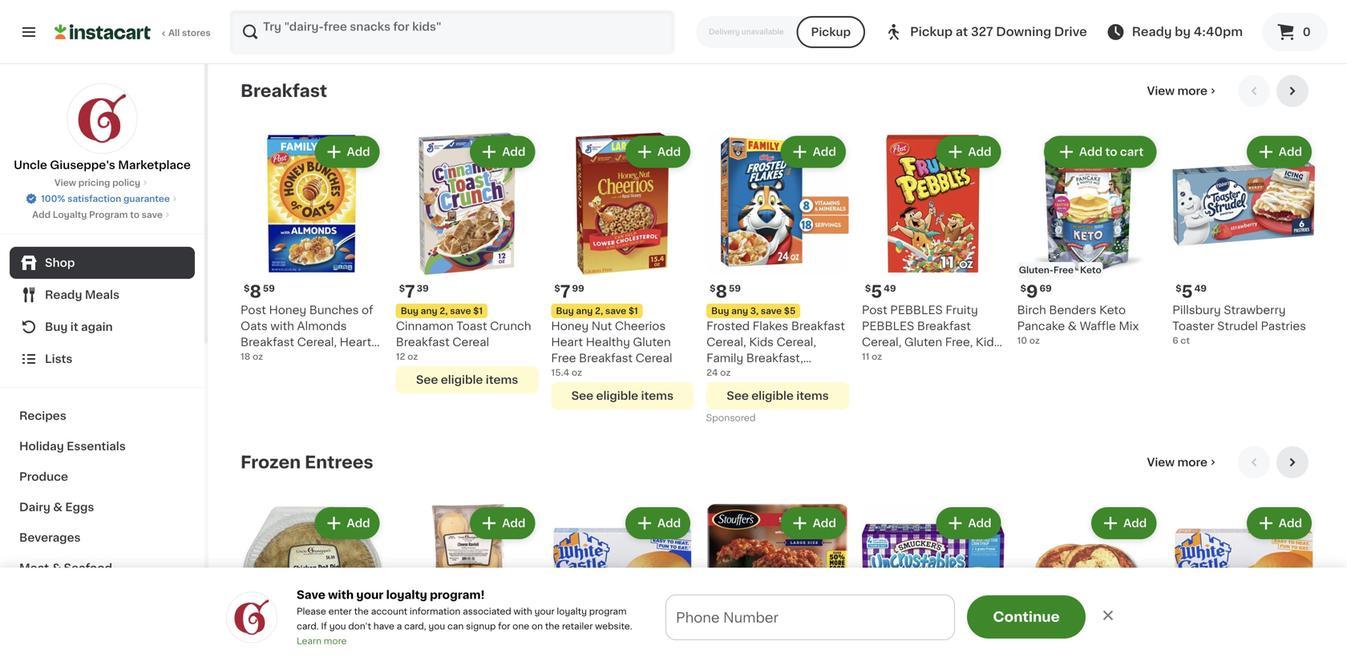 Task type: locate. For each thing, give the bounding box(es) containing it.
program
[[590, 608, 627, 617]]

0 vertical spatial view more button
[[1141, 75, 1226, 107]]

1 horizontal spatial to
[[841, 622, 856, 636]]

see for frosted flakes breakfast cereal, kids cereal, family breakfast, original
[[727, 391, 749, 402]]

buy any 2, save $1 for cinnamon
[[401, 307, 483, 316]]

keto for free
[[1081, 266, 1102, 275]]

honey inside honey nut cheerios heart healthy gluten free breakfast cereal 15.4 oz
[[552, 321, 589, 332]]

toaster
[[1173, 321, 1215, 332]]

holiday down program
[[613, 622, 669, 636]]

15.4
[[552, 369, 570, 377]]

add loyalty program to save
[[32, 211, 163, 219]]

continue
[[994, 611, 1060, 624]]

information
[[410, 608, 461, 617]]

cereal inside honey nut cheerios heart healthy gluten free breakfast cereal 15.4 oz
[[636, 353, 673, 364]]

kids up box
[[976, 337, 1001, 348]]

uncle giuseppe's marketplace logo image left card.
[[226, 592, 278, 644]]

1 horizontal spatial gluten
[[905, 337, 943, 348]]

$5 inside treatment tracker modal dialog
[[568, 622, 586, 636]]

& inside birch benders keto pancake & waffle mix 10 oz
[[1068, 321, 1078, 332]]

gluten up small
[[905, 337, 943, 348]]

cheerios
[[615, 321, 666, 332]]

0 horizontal spatial uncle giuseppe's marketplace logo image
[[67, 83, 138, 154]]

buy for cinnamon toast crunch breakfast cereal
[[401, 307, 419, 316]]

$ inside $ 7 39
[[399, 284, 405, 293]]

ready by 4:40pm
[[1133, 26, 1244, 38]]

0 horizontal spatial 7
[[405, 284, 415, 300]]

any
[[421, 307, 438, 316], [732, 307, 749, 316], [576, 307, 593, 316]]

$ 8 59 for buy
[[710, 284, 741, 300]]

items down breakfast,
[[797, 391, 829, 402]]

1 $ 5 49 from the left
[[866, 284, 897, 300]]

1 vertical spatial with
[[328, 590, 354, 601]]

giuseppe's
[[50, 160, 115, 171]]

add to cart button
[[1046, 137, 1156, 166]]

buy down $ 7 39
[[401, 307, 419, 316]]

any up cinnamon
[[421, 307, 438, 316]]

keto inside birch benders keto pancake & waffle mix 10 oz
[[1100, 305, 1126, 316]]

$ left 69
[[1021, 284, 1027, 293]]

2 horizontal spatial see eligible items button
[[707, 383, 850, 410]]

family left size
[[291, 353, 328, 364]]

to right $50.00
[[841, 622, 856, 636]]

ready down shop in the left top of the page
[[45, 290, 82, 301]]

more for frozen entrees
[[1178, 457, 1208, 469]]

1 horizontal spatial $ 8 59
[[710, 284, 741, 300]]

$ 8 59 up oats
[[244, 284, 275, 300]]

eligible
[[441, 375, 483, 386], [752, 391, 794, 402], [596, 391, 639, 402]]

to
[[1106, 146, 1118, 157], [130, 211, 140, 219], [841, 622, 856, 636]]

4 cereal, from the left
[[862, 337, 902, 348]]

the right the on
[[545, 623, 560, 631]]

$1 up "toast"
[[473, 307, 483, 316]]

Search field
[[231, 11, 674, 53]]

ready inside dropdown button
[[45, 290, 82, 301]]

$
[[244, 284, 250, 293], [399, 284, 405, 293], [710, 284, 716, 293], [1021, 284, 1027, 293], [555, 284, 561, 293], [866, 284, 871, 293], [1176, 284, 1182, 293]]

pickup inside popup button
[[911, 26, 953, 38]]

your up account
[[357, 590, 384, 601]]

0 horizontal spatial $0.79/oz
[[396, 14, 435, 23]]

•
[[749, 622, 754, 635]]

1 gluten from the left
[[633, 337, 671, 348]]

see eligible items button down breakfast,
[[707, 383, 850, 410]]

1 horizontal spatial see eligible items button
[[552, 383, 694, 410]]

0 horizontal spatial loyalty
[[386, 590, 427, 601]]

0 vertical spatial honey
[[269, 305, 307, 316]]

59 up buy any 3, save $5
[[729, 284, 741, 293]]

0 horizontal spatial ready
[[45, 290, 82, 301]]

gluten inside post pebbles fruity pebbles breakfast cereal, gluten free, kids snacks, small cereal box
[[905, 337, 943, 348]]

2 $ from the left
[[399, 284, 405, 293]]

1 kids from the left
[[750, 337, 774, 348]]

2 horizontal spatial items
[[797, 391, 829, 402]]

$ up pillsbury
[[1176, 284, 1182, 293]]

see eligible items button down the cinnamon toast crunch breakfast cereal 12 oz
[[396, 367, 539, 394]]

1 horizontal spatial ready
[[1133, 26, 1173, 38]]

2 heart from the left
[[552, 337, 583, 348]]

1 vertical spatial view more
[[1148, 457, 1208, 469]]

2 2, from the left
[[595, 307, 604, 316]]

1 vertical spatial free
[[552, 353, 576, 364]]

any up nut
[[576, 307, 593, 316]]

$ left 39
[[399, 284, 405, 293]]

1 horizontal spatial 8
[[716, 284, 728, 300]]

close image
[[1101, 608, 1117, 624]]

2 view more from the top
[[1148, 457, 1208, 469]]

pillsbury
[[1173, 305, 1222, 316]]

beverages
[[19, 533, 81, 544]]

0 vertical spatial loyalty
[[386, 590, 427, 601]]

$ 8 59 up buy any 3, save $5
[[710, 284, 741, 300]]

2 buy any 2, save $1 from the left
[[556, 307, 638, 316]]

0 vertical spatial uncle giuseppe's marketplace logo image
[[67, 83, 138, 154]]

any for honey nut cheerios heart healthy gluten free breakfast cereal
[[576, 307, 593, 316]]

satisfaction
[[68, 195, 121, 203]]

$1.21/oz button
[[241, 0, 383, 25]]

see down the cinnamon toast crunch breakfast cereal 12 oz
[[416, 375, 438, 386]]

$ 5 49
[[866, 284, 897, 300], [1176, 284, 1207, 300]]

1 horizontal spatial post
[[862, 305, 888, 316]]

post inside the post honey bunches of oats with almonds breakfast cereal, heart healthy, family size
[[241, 305, 266, 316]]

0 horizontal spatial kids
[[750, 337, 774, 348]]

1 vertical spatial view more button
[[1141, 447, 1226, 479]]

1 $1 from the left
[[473, 307, 483, 316]]

heart up 15.4
[[552, 337, 583, 348]]

post up oats
[[241, 305, 266, 316]]

any left 3, at the top of the page
[[732, 307, 749, 316]]

2, for honey
[[595, 307, 604, 316]]

$ 5 49 up pillsbury
[[1176, 284, 1207, 300]]

1 horizontal spatial loyalty
[[557, 608, 587, 617]]

item carousel region containing breakfast
[[241, 75, 1316, 434]]

2 horizontal spatial see
[[727, 391, 749, 402]]

breakfast right flakes
[[792, 321, 846, 332]]

1 vertical spatial keto
[[1100, 305, 1126, 316]]

3 many in stock button from the left
[[1173, 0, 1316, 44]]

cinnamon
[[396, 321, 454, 332]]

0 horizontal spatial the
[[354, 608, 369, 617]]

honey left nut
[[552, 321, 589, 332]]

$1 up cheerios
[[629, 307, 638, 316]]

$0.79/oz
[[396, 14, 435, 23], [862, 14, 901, 23]]

1 59 from the left
[[263, 284, 275, 293]]

$ 7 99
[[555, 284, 585, 300]]

0 horizontal spatial see eligible items
[[416, 375, 518, 386]]

2, up cinnamon
[[440, 307, 448, 316]]

honey up almonds
[[269, 305, 307, 316]]

product group containing 5 x 0.9 oz
[[707, 0, 850, 56]]

0 horizontal spatial free
[[552, 353, 576, 364]]

1 buy any 2, save $1 from the left
[[401, 307, 483, 316]]

49
[[884, 284, 897, 293], [1195, 284, 1207, 293]]

your
[[357, 590, 384, 601], [535, 608, 555, 617]]

1 horizontal spatial with
[[328, 590, 354, 601]]

1 $0.79/oz from the left
[[396, 14, 435, 23]]

$ 5 49 up the 11 oz
[[866, 284, 897, 300]]

can
[[448, 623, 464, 631]]

shop link
[[10, 247, 195, 279]]

instacart logo image
[[55, 22, 151, 42]]

see eligible items for frosted flakes breakfast cereal, kids cereal, family breakfast, original
[[727, 391, 829, 402]]

loyalty up account
[[386, 590, 427, 601]]

you
[[329, 623, 346, 631], [429, 623, 445, 631]]

1 vertical spatial item carousel region
[[241, 447, 1316, 658]]

uncle giuseppe's marketplace logo image inside uncle giuseppe's marketplace link
[[67, 83, 138, 154]]

item carousel region containing frozen entrees
[[241, 447, 1316, 658]]

a
[[397, 623, 402, 631]]

5 left the x
[[707, 30, 713, 39]]

essentials inside treatment tracker modal dialog
[[672, 622, 746, 636]]

0 horizontal spatial $ 8 59
[[244, 284, 275, 300]]

1 cereal, from the left
[[297, 337, 337, 348]]

0 vertical spatial view
[[1148, 85, 1175, 96]]

1 horizontal spatial 49
[[1195, 284, 1207, 293]]

1 item carousel region from the top
[[241, 75, 1316, 434]]

oz
[[739, 30, 750, 39], [1030, 337, 1041, 345], [253, 353, 263, 361], [408, 353, 418, 361], [872, 353, 883, 361], [721, 369, 731, 377], [572, 369, 582, 377]]

2,
[[440, 307, 448, 316], [595, 307, 604, 316]]

0 horizontal spatial buy any 2, save $1
[[401, 307, 483, 316]]

1 horizontal spatial $0.79/oz
[[862, 14, 901, 23]]

post inside post pebbles fruity pebbles breakfast cereal, gluten free, kids snacks, small cereal box
[[862, 305, 888, 316]]

& inside meat & seafood link
[[52, 563, 61, 574]]

buy any 2, save $1 up cinnamon
[[401, 307, 483, 316]]

5 up the 11 oz
[[871, 284, 883, 300]]

post honey bunches of oats with almonds breakfast cereal, heart healthy, family size
[[241, 305, 374, 364]]

see down honey nut cheerios heart healthy gluten free breakfast cereal 15.4 oz
[[572, 391, 594, 402]]

get $5 off holiday essentials • add $50.00 to qualify.
[[538, 622, 909, 636]]

3 any from the left
[[576, 307, 593, 316]]

0 vertical spatial with
[[271, 321, 294, 332]]

8 for buy
[[716, 284, 728, 300]]

post for 8
[[241, 305, 266, 316]]

2 sponsored badge image from the top
[[707, 414, 755, 424]]

0 horizontal spatial $5
[[568, 622, 586, 636]]

& right meat
[[52, 563, 61, 574]]

1 vertical spatial &
[[53, 502, 63, 513]]

1 vertical spatial essentials
[[672, 622, 746, 636]]

stock
[[605, 14, 631, 23], [450, 30, 475, 39], [1072, 30, 1097, 39], [916, 30, 942, 39], [1227, 30, 1253, 39]]

birch
[[1018, 305, 1047, 316]]

None search field
[[229, 10, 676, 55]]

& left eggs
[[53, 502, 63, 513]]

dairy & eggs link
[[10, 493, 195, 523]]

essentials
[[67, 441, 126, 452], [672, 622, 746, 636]]

1 horizontal spatial 2,
[[595, 307, 604, 316]]

1 you from the left
[[329, 623, 346, 631]]

you down information
[[429, 623, 445, 631]]

all stores
[[168, 28, 211, 37]]

4 $ from the left
[[1021, 284, 1027, 293]]

1 horizontal spatial items
[[641, 391, 674, 402]]

meat & seafood link
[[10, 554, 195, 584]]

$5 left off
[[568, 622, 586, 636]]

1 many in stock button from the left
[[552, 0, 694, 28]]

0 horizontal spatial 2,
[[440, 307, 448, 316]]

1 horizontal spatial see
[[572, 391, 594, 402]]

to inside "link"
[[130, 211, 140, 219]]

1 view more button from the top
[[1141, 75, 1226, 107]]

ready meals
[[45, 290, 120, 301]]

2 you from the left
[[429, 623, 445, 631]]

1 horizontal spatial see eligible items
[[572, 391, 674, 402]]

oz right 15.4
[[572, 369, 582, 377]]

produce link
[[10, 462, 195, 493]]

1 8 from the left
[[250, 284, 261, 300]]

eligible for cinnamon toast crunch breakfast cereal
[[441, 375, 483, 386]]

uncle
[[14, 160, 47, 171]]

please
[[297, 608, 326, 617]]

uncle giuseppe's marketplace logo image
[[67, 83, 138, 154], [226, 592, 278, 644]]

essentials left •
[[672, 622, 746, 636]]

save down the guarantee
[[142, 211, 163, 219]]

18 oz
[[241, 353, 263, 361]]

the
[[354, 608, 369, 617], [545, 623, 560, 631]]

items for frosted flakes breakfast cereal, kids cereal, family breakfast, original
[[797, 391, 829, 402]]

oz inside the cinnamon toast crunch breakfast cereal 12 oz
[[408, 353, 418, 361]]

$1 for cheerios
[[629, 307, 638, 316]]

buy for honey nut cheerios heart healthy gluten free breakfast cereal
[[556, 307, 574, 316]]

1 horizontal spatial any
[[576, 307, 593, 316]]

pickup at 327 downing drive
[[911, 26, 1088, 38]]

breakfast up healthy,
[[241, 337, 294, 348]]

2 view more button from the top
[[1141, 447, 1226, 479]]

view more button for frozen entrees
[[1141, 447, 1226, 479]]

2 $1 from the left
[[629, 307, 638, 316]]

many in stock
[[568, 14, 631, 23], [412, 30, 475, 39], [1034, 30, 1097, 39], [878, 30, 942, 39], [1189, 30, 1253, 39]]

1 family from the left
[[291, 353, 328, 364]]

see eligible items button for cinnamon toast crunch breakfast cereal
[[396, 367, 539, 394]]

5 inside button
[[707, 30, 713, 39]]

holiday
[[19, 441, 64, 452], [613, 622, 669, 636]]

1 horizontal spatial uncle giuseppe's marketplace logo image
[[226, 592, 278, 644]]

view for frozen entrees
[[1148, 457, 1175, 469]]

2 horizontal spatial many in stock button
[[1173, 0, 1316, 44]]

save for honey nut cheerios heart healthy gluten free breakfast cereal
[[606, 307, 627, 316]]

essentials down recipes link
[[67, 441, 126, 452]]

1 post from the left
[[241, 305, 266, 316]]

0 horizontal spatial 59
[[263, 284, 275, 293]]

kids down flakes
[[750, 337, 774, 348]]

0
[[1304, 26, 1311, 38]]

uncle giuseppe's marketplace logo image up uncle giuseppe's marketplace
[[67, 83, 138, 154]]

0 horizontal spatial you
[[329, 623, 346, 631]]

1 heart from the left
[[340, 337, 372, 348]]

1 horizontal spatial essentials
[[672, 622, 746, 636]]

kids inside frosted flakes breakfast cereal, kids cereal, family breakfast, original
[[750, 337, 774, 348]]

2 kids from the left
[[976, 337, 1001, 348]]

1 vertical spatial $5
[[568, 622, 586, 636]]

1 horizontal spatial $1
[[629, 307, 638, 316]]

keto up waffle
[[1100, 305, 1126, 316]]

view pricing policy link
[[54, 177, 150, 189]]

2 any from the left
[[732, 307, 749, 316]]

0 horizontal spatial see eligible items button
[[396, 367, 539, 394]]

cereal, down almonds
[[297, 337, 337, 348]]

oz right 10
[[1030, 337, 1041, 345]]

2 vertical spatial view
[[1148, 457, 1175, 469]]

7 $ from the left
[[1176, 284, 1182, 293]]

sponsored badge image down original
[[707, 414, 755, 424]]

eligible for honey nut cheerios heart healthy gluten free breakfast cereal
[[596, 391, 639, 402]]

see for honey nut cheerios heart healthy gluten free breakfast cereal
[[572, 391, 594, 402]]

0 horizontal spatial many in stock button
[[552, 0, 694, 28]]

toast
[[457, 321, 487, 332]]

account
[[371, 608, 408, 617]]

49 for pillsbury strawberry toaster strudel pastries
[[1195, 284, 1207, 293]]

holiday essentials link
[[10, 432, 195, 462]]

keto for benders
[[1100, 305, 1126, 316]]

$ up oats
[[244, 284, 250, 293]]

8
[[250, 284, 261, 300], [716, 284, 728, 300]]

see down original
[[727, 391, 749, 402]]

heart inside the post honey bunches of oats with almonds breakfast cereal, heart healthy, family size
[[340, 337, 372, 348]]

holiday down the recipes
[[19, 441, 64, 452]]

1 2, from the left
[[440, 307, 448, 316]]

$1
[[473, 307, 483, 316], [629, 307, 638, 316]]

1 vertical spatial sponsored badge image
[[707, 414, 755, 424]]

1 horizontal spatial 59
[[729, 284, 741, 293]]

uncle giuseppe's marketplace link
[[14, 83, 191, 173]]

cereal, inside the post honey bunches of oats with almonds breakfast cereal, heart healthy, family size
[[297, 337, 337, 348]]

5 up pillsbury
[[1182, 284, 1193, 300]]

view more button
[[1141, 75, 1226, 107], [1141, 447, 1226, 479]]

3 cereal, from the left
[[777, 337, 817, 348]]

save up flakes
[[761, 307, 782, 316]]

0 horizontal spatial essentials
[[67, 441, 126, 452]]

pickup for pickup at 327 downing drive
[[911, 26, 953, 38]]

oz right 18
[[253, 353, 263, 361]]

0 vertical spatial to
[[1106, 146, 1118, 157]]

more
[[1178, 85, 1208, 96], [1178, 457, 1208, 469], [324, 637, 347, 646]]

0 vertical spatial &
[[1068, 321, 1078, 332]]

2 vertical spatial more
[[324, 637, 347, 646]]

save up nut
[[606, 307, 627, 316]]

2 vertical spatial to
[[841, 622, 856, 636]]

1 horizontal spatial pickup
[[911, 26, 953, 38]]

view more for breakfast
[[1148, 85, 1208, 96]]

2 vertical spatial with
[[514, 608, 533, 617]]

1 7 from the left
[[405, 284, 415, 300]]

sponsored badge image
[[707, 42, 755, 52], [707, 414, 755, 424]]

cereal, up snacks,
[[862, 337, 902, 348]]

99
[[572, 284, 585, 293]]

$ 8 59
[[244, 284, 275, 300], [710, 284, 741, 300]]

2, up nut
[[595, 307, 604, 316]]

breakfast inside frosted flakes breakfast cereal, kids cereal, family breakfast, original
[[792, 321, 846, 332]]

5 for post pebbles fruity pebbles breakfast cereal, gluten free, kids snacks, small cereal box
[[871, 284, 883, 300]]

family up "24 oz" at the right
[[707, 353, 744, 364]]

39
[[417, 284, 429, 293]]

0 horizontal spatial items
[[486, 375, 518, 386]]

cereal, down frosted
[[707, 337, 747, 348]]

7 left 39
[[405, 284, 415, 300]]

to inside treatment tracker modal dialog
[[841, 622, 856, 636]]

$ 8 59 for post
[[244, 284, 275, 300]]

loyalty
[[386, 590, 427, 601], [557, 608, 587, 617]]

$ inside $ 7 99
[[555, 284, 561, 293]]

$5
[[784, 307, 796, 316], [568, 622, 586, 636]]

2 $ 5 49 from the left
[[1176, 284, 1207, 300]]

24 oz
[[707, 369, 731, 377]]

again
[[81, 322, 113, 333]]

0 vertical spatial essentials
[[67, 441, 126, 452]]

7 left '99'
[[561, 284, 571, 300]]

$ left '99'
[[555, 284, 561, 293]]

keto up benders
[[1081, 266, 1102, 275]]

0 horizontal spatial $1
[[473, 307, 483, 316]]

1 sponsored badge image from the top
[[707, 42, 755, 52]]

1 vertical spatial loyalty
[[557, 608, 587, 617]]

59 for any
[[729, 284, 741, 293]]

1 vertical spatial to
[[130, 211, 140, 219]]

ready by 4:40pm link
[[1107, 22, 1244, 42]]

redeem button
[[922, 616, 1000, 642]]

1 $ 8 59 from the left
[[244, 284, 275, 300]]

heart inside honey nut cheerios heart healthy gluten free breakfast cereal 15.4 oz
[[552, 337, 583, 348]]

49 up post pebbles fruity pebbles breakfast cereal, gluten free, kids snacks, small cereal box
[[884, 284, 897, 293]]

with right oats
[[271, 321, 294, 332]]

2 49 from the left
[[1195, 284, 1207, 293]]

cereal down cheerios
[[636, 353, 673, 364]]

1 horizontal spatial many in stock button
[[1018, 0, 1160, 44]]

0 vertical spatial ready
[[1133, 26, 1173, 38]]

2 horizontal spatial see eligible items
[[727, 391, 829, 402]]

meat
[[19, 563, 49, 574]]

2 horizontal spatial 5
[[1182, 284, 1193, 300]]

buy any 2, save $1 up nut
[[556, 307, 638, 316]]

sponsored badge image down 0.9
[[707, 42, 755, 52]]

buy down $ 7 99
[[556, 307, 574, 316]]

2 8 from the left
[[716, 284, 728, 300]]

items down crunch
[[486, 375, 518, 386]]

breakfast inside post pebbles fruity pebbles breakfast cereal, gluten free, kids snacks, small cereal box
[[918, 321, 972, 332]]

0 vertical spatial pebbles
[[891, 305, 943, 316]]

1 horizontal spatial holiday
[[613, 622, 669, 636]]

0 horizontal spatial 5
[[707, 30, 713, 39]]

2 gluten from the left
[[905, 337, 943, 348]]

cereal down free,
[[942, 353, 979, 364]]

to inside button
[[1106, 146, 1118, 157]]

2 family from the left
[[707, 353, 744, 364]]

cereal inside the cinnamon toast crunch breakfast cereal 12 oz
[[453, 337, 490, 348]]

1 49 from the left
[[884, 284, 897, 293]]

2 cereal, from the left
[[707, 337, 747, 348]]

items down honey nut cheerios heart healthy gluten free breakfast cereal 15.4 oz
[[641, 391, 674, 402]]

1 horizontal spatial free
[[1054, 266, 1074, 275]]

pebbles up snacks,
[[862, 321, 915, 332]]

0 vertical spatial sponsored badge image
[[707, 42, 755, 52]]

for
[[498, 623, 511, 631]]

pickup button
[[797, 16, 866, 48]]

buy any 2, save $1
[[401, 307, 483, 316], [556, 307, 638, 316]]

with up one
[[514, 608, 533, 617]]

qualify.
[[859, 622, 909, 636]]

you right if
[[329, 623, 346, 631]]

frosted
[[707, 321, 750, 332]]

5 $ from the left
[[555, 284, 561, 293]]

oats
[[241, 321, 268, 332]]

0 vertical spatial holiday
[[19, 441, 64, 452]]

1 horizontal spatial you
[[429, 623, 445, 631]]

cereal, up breakfast,
[[777, 337, 817, 348]]

$5 up flakes
[[784, 307, 796, 316]]

& for eggs
[[53, 502, 63, 513]]

0 horizontal spatial honey
[[269, 305, 307, 316]]

pickup inside button
[[812, 26, 851, 38]]

2 horizontal spatial any
[[732, 307, 749, 316]]

on
[[532, 623, 543, 631]]

2 7 from the left
[[561, 284, 571, 300]]

1 horizontal spatial heart
[[552, 337, 583, 348]]

heart up size
[[340, 337, 372, 348]]

1 vertical spatial the
[[545, 623, 560, 631]]

1 horizontal spatial $5
[[784, 307, 796, 316]]

2 post from the left
[[862, 305, 888, 316]]

more inside save with your loyalty program! please enter the account information associated with your loyalty program card. if you don't have a card, you can signup for one on the retailer website. learn more
[[324, 637, 347, 646]]

breakfast inside the post honey bunches of oats with almonds breakfast cereal, heart healthy, family size
[[241, 337, 294, 348]]

see eligible items down the cinnamon toast crunch breakfast cereal 12 oz
[[416, 375, 518, 386]]

0 horizontal spatial post
[[241, 305, 266, 316]]

to left cart
[[1106, 146, 1118, 157]]

1 horizontal spatial eligible
[[596, 391, 639, 402]]

2 $ 8 59 from the left
[[710, 284, 741, 300]]

2 item carousel region from the top
[[241, 447, 1316, 658]]

marketplace
[[118, 160, 191, 171]]

& down benders
[[1068, 321, 1078, 332]]

59 up oats
[[263, 284, 275, 293]]

1 horizontal spatial kids
[[976, 337, 1001, 348]]

loyalty up retailer
[[557, 608, 587, 617]]

add button
[[316, 137, 378, 166], [472, 137, 534, 166], [627, 137, 689, 166], [783, 137, 845, 166], [938, 137, 1000, 166], [1249, 137, 1311, 166], [316, 509, 378, 538], [472, 509, 534, 538], [627, 509, 689, 538], [783, 509, 845, 538], [938, 509, 1000, 538], [1094, 509, 1156, 538], [1249, 509, 1311, 538]]

product group
[[707, 0, 850, 56], [241, 133, 383, 364], [396, 133, 539, 394], [552, 133, 694, 410], [707, 133, 850, 428], [862, 133, 1005, 364], [1018, 133, 1160, 347], [1173, 133, 1316, 347], [241, 505, 383, 658], [396, 505, 539, 658], [552, 505, 694, 658], [707, 505, 850, 658], [862, 505, 1005, 658], [1018, 505, 1160, 658], [1173, 505, 1316, 658]]

pebbles left fruity
[[891, 305, 943, 316]]

item carousel region
[[241, 75, 1316, 434], [241, 447, 1316, 658]]

gluten down cheerios
[[633, 337, 671, 348]]

pillsbury strawberry toaster strudel pastries 6 ct
[[1173, 305, 1307, 345]]

items
[[486, 375, 518, 386], [797, 391, 829, 402], [641, 391, 674, 402]]

all
[[168, 28, 180, 37]]

49 for post pebbles fruity pebbles breakfast cereal, gluten free, kids snacks, small cereal box
[[884, 284, 897, 293]]

add inside button
[[1080, 146, 1103, 157]]

cereal down "toast"
[[453, 337, 490, 348]]

1 view more from the top
[[1148, 85, 1208, 96]]

eligible down breakfast,
[[752, 391, 794, 402]]

1 any from the left
[[421, 307, 438, 316]]

1 horizontal spatial buy any 2, save $1
[[556, 307, 638, 316]]

buy left it
[[45, 322, 68, 333]]

see eligible items button
[[396, 367, 539, 394], [707, 383, 850, 410], [552, 383, 694, 410]]

$ up 11
[[866, 284, 871, 293]]

buy any 2, save $1 for honey
[[556, 307, 638, 316]]

$ up frosted
[[710, 284, 716, 293]]

0 vertical spatial keto
[[1081, 266, 1102, 275]]

pickup
[[911, 26, 953, 38], [812, 26, 851, 38]]

& inside dairy & eggs link
[[53, 502, 63, 513]]

to down the guarantee
[[130, 211, 140, 219]]

gluten-
[[1019, 266, 1054, 275]]

0 vertical spatial view more
[[1148, 85, 1208, 96]]

0 vertical spatial free
[[1054, 266, 1074, 275]]

eligible down the cinnamon toast crunch breakfast cereal 12 oz
[[441, 375, 483, 386]]

0 horizontal spatial $ 5 49
[[866, 284, 897, 300]]

2 59 from the left
[[729, 284, 741, 293]]

1 horizontal spatial 7
[[561, 284, 571, 300]]

save for cinnamon toast crunch breakfast cereal
[[450, 307, 471, 316]]

breakfast up free,
[[918, 321, 972, 332]]

1 horizontal spatial honey
[[552, 321, 589, 332]]

view more for frozen entrees
[[1148, 457, 1208, 469]]



Task type: vqa. For each thing, say whether or not it's contained in the screenshot.
the top Item Carousel Region
yes



Task type: describe. For each thing, give the bounding box(es) containing it.
eligible for frosted flakes breakfast cereal, kids cereal, family breakfast, original
[[752, 391, 794, 402]]

holiday inside treatment tracker modal dialog
[[613, 622, 669, 636]]

100%
[[41, 195, 65, 203]]

buy any 3, save $5
[[712, 307, 796, 316]]

327
[[971, 26, 994, 38]]

oz inside birch benders keto pancake & waffle mix 10 oz
[[1030, 337, 1041, 345]]

loyalty
[[53, 211, 87, 219]]

small
[[909, 353, 939, 364]]

see eligible items for cinnamon toast crunch breakfast cereal
[[416, 375, 518, 386]]

1 vertical spatial your
[[535, 608, 555, 617]]

24
[[707, 369, 718, 377]]

product group containing 9
[[1018, 133, 1160, 347]]

$1 for crunch
[[473, 307, 483, 316]]

recipes
[[19, 411, 66, 422]]

free,
[[946, 337, 973, 348]]

snacks,
[[862, 353, 906, 364]]

lists
[[45, 354, 73, 365]]

healthy
[[586, 337, 630, 348]]

benders
[[1050, 305, 1097, 316]]

buy for frosted flakes breakfast cereal, kids cereal, family breakfast, original
[[712, 307, 730, 316]]

enter
[[329, 608, 352, 617]]

6 $ from the left
[[866, 284, 871, 293]]

1 vertical spatial pebbles
[[862, 321, 915, 332]]

2, for cinnamon
[[440, 307, 448, 316]]

oz inside button
[[739, 30, 750, 39]]

dairy & eggs
[[19, 502, 94, 513]]

family inside the post honey bunches of oats with almonds breakfast cereal, heart healthy, family size
[[291, 353, 328, 364]]

with inside the post honey bunches of oats with almonds breakfast cereal, heart healthy, family size
[[271, 321, 294, 332]]

see eligible items button for honey nut cheerios heart healthy gluten free breakfast cereal
[[552, 383, 694, 410]]

drive
[[1055, 26, 1088, 38]]

$ 5 49 for pillsbury strawberry toaster strudel pastries
[[1176, 284, 1207, 300]]

x
[[715, 30, 720, 39]]

redeem
[[941, 625, 980, 633]]

buy it again link
[[10, 311, 195, 343]]

associated
[[463, 608, 512, 617]]

lists link
[[10, 343, 195, 375]]

free inside honey nut cheerios heart healthy gluten free breakfast cereal 15.4 oz
[[552, 353, 576, 364]]

any for frosted flakes breakfast cereal, kids cereal, family breakfast, original
[[732, 307, 749, 316]]

12
[[396, 353, 405, 361]]

ready for ready meals
[[45, 290, 82, 301]]

box
[[982, 353, 1003, 364]]

add inside "link"
[[32, 211, 51, 219]]

pastries
[[1262, 321, 1307, 332]]

post for 5
[[862, 305, 888, 316]]

kids inside post pebbles fruity pebbles breakfast cereal, gluten free, kids snacks, small cereal box
[[976, 337, 1001, 348]]

2 many in stock button from the left
[[1018, 0, 1160, 44]]

entrees
[[305, 454, 374, 471]]

breakfast inside honey nut cheerios heart healthy gluten free breakfast cereal 15.4 oz
[[579, 353, 633, 364]]

service type group
[[696, 16, 866, 48]]

cereal, inside post pebbles fruity pebbles breakfast cereal, gluten free, kids snacks, small cereal box
[[862, 337, 902, 348]]

pickup for pickup
[[812, 26, 851, 38]]

view more button for breakfast
[[1141, 75, 1226, 107]]

save
[[297, 590, 326, 601]]

treatment tracker modal dialog
[[209, 600, 1348, 658]]

pricing
[[78, 179, 110, 187]]

$ inside $ 9 69
[[1021, 284, 1027, 293]]

don't
[[348, 623, 371, 631]]

learn more link
[[297, 637, 347, 646]]

nut
[[592, 321, 612, 332]]

cart
[[1121, 146, 1144, 157]]

3 $ from the left
[[710, 284, 716, 293]]

18
[[241, 353, 251, 361]]

oz right 24
[[721, 369, 731, 377]]

cinnamon toast crunch breakfast cereal 12 oz
[[396, 321, 532, 361]]

honey inside the post honey bunches of oats with almonds breakfast cereal, heart healthy, family size
[[269, 305, 307, 316]]

2 $0.79/oz from the left
[[862, 14, 901, 23]]

save for frosted flakes breakfast cereal, kids cereal, family breakfast, original
[[761, 307, 782, 316]]

gluten inside honey nut cheerios heart healthy gluten free breakfast cereal 15.4 oz
[[633, 337, 671, 348]]

1 $ from the left
[[244, 284, 250, 293]]

1 vertical spatial view
[[54, 179, 76, 187]]

add loyalty program to save link
[[32, 209, 172, 221]]

beverages link
[[10, 523, 195, 554]]

cereal inside post pebbles fruity pebbles breakfast cereal, gluten free, kids snacks, small cereal box
[[942, 353, 979, 364]]

1 horizontal spatial the
[[545, 623, 560, 631]]

$1.21/oz
[[241, 14, 276, 23]]

0 button
[[1263, 13, 1329, 51]]

strawberry
[[1224, 305, 1286, 316]]

5 x 0.9 oz button
[[707, 0, 850, 41]]

$50.00
[[788, 622, 838, 636]]

items for honey nut cheerios heart healthy gluten free breakfast cereal
[[641, 391, 674, 402]]

save with your loyalty program! please enter the account information associated with your loyalty program card. if you don't have a card, you can signup for one on the retailer website. learn more
[[297, 590, 633, 646]]

dairy
[[19, 502, 50, 513]]

0 vertical spatial $5
[[784, 307, 796, 316]]

save inside "link"
[[142, 211, 163, 219]]

policy
[[112, 179, 140, 187]]

of
[[362, 305, 374, 316]]

oz right 11
[[872, 353, 883, 361]]

oz inside honey nut cheerios heart healthy gluten free breakfast cereal 15.4 oz
[[572, 369, 582, 377]]

buy inside buy it again 'link'
[[45, 322, 68, 333]]

more for breakfast
[[1178, 85, 1208, 96]]

card,
[[404, 623, 426, 631]]

by
[[1176, 26, 1191, 38]]

1 vertical spatial uncle giuseppe's marketplace logo image
[[226, 592, 278, 644]]

breakfast inside the cinnamon toast crunch breakfast cereal 12 oz
[[396, 337, 450, 348]]

0 vertical spatial your
[[357, 590, 384, 601]]

seafood
[[64, 563, 112, 574]]

it
[[70, 322, 78, 333]]

fruity
[[946, 305, 979, 316]]

uncle giuseppe's marketplace
[[14, 160, 191, 171]]

$ 5 49 for post pebbles fruity pebbles breakfast cereal, gluten free, kids snacks, small cereal box
[[866, 284, 897, 300]]

post pebbles fruity pebbles breakfast cereal, gluten free, kids snacks, small cereal box
[[862, 305, 1003, 364]]

holiday essentials
[[19, 441, 126, 452]]

flakes
[[753, 321, 789, 332]]

view for breakfast
[[1148, 85, 1175, 96]]

frosted flakes breakfast cereal, kids cereal, family breakfast, original
[[707, 321, 846, 380]]

100% satisfaction guarantee
[[41, 195, 170, 203]]

website.
[[595, 623, 633, 631]]

7 for honey
[[561, 284, 571, 300]]

card.
[[297, 623, 319, 631]]

birch benders keto pancake & waffle mix 10 oz
[[1018, 305, 1140, 345]]

add inside treatment tracker modal dialog
[[757, 622, 785, 636]]

shop
[[45, 258, 75, 269]]

see for cinnamon toast crunch breakfast cereal
[[416, 375, 438, 386]]

program!
[[430, 590, 485, 601]]

pickup at 327 downing drive button
[[885, 10, 1088, 55]]

eggs
[[65, 502, 94, 513]]

breakfast down $1.21/oz
[[241, 82, 327, 99]]

& for seafood
[[52, 563, 61, 574]]

bunches
[[309, 305, 359, 316]]

ready meals button
[[10, 279, 195, 311]]

see eligible items for honey nut cheerios heart healthy gluten free breakfast cereal
[[572, 391, 674, 402]]

ready for ready by 4:40pm
[[1133, 26, 1173, 38]]

buy it again
[[45, 322, 113, 333]]

59 for honey
[[263, 284, 275, 293]]

items for cinnamon toast crunch breakfast cereal
[[486, 375, 518, 386]]

any for cinnamon toast crunch breakfast cereal
[[421, 307, 438, 316]]

6
[[1173, 337, 1179, 345]]

gluten-free keto
[[1019, 266, 1102, 275]]

5 x 0.9 oz
[[707, 30, 750, 39]]

see eligible items button for frosted flakes breakfast cereal, kids cereal, family breakfast, original
[[707, 383, 850, 410]]

8 for post
[[250, 284, 261, 300]]

7 for cinnamon
[[405, 284, 415, 300]]

add to cart
[[1080, 146, 1144, 157]]

program
[[89, 211, 128, 219]]

family inside frosted flakes breakfast cereal, kids cereal, family breakfast, original
[[707, 353, 744, 364]]

Phone Number text field
[[667, 596, 955, 640]]

strudel
[[1218, 321, 1259, 332]]

recipes link
[[10, 401, 195, 432]]

signup
[[466, 623, 496, 631]]

5 for pillsbury strawberry toaster strudel pastries
[[1182, 284, 1193, 300]]

downing
[[997, 26, 1052, 38]]

0.9
[[722, 30, 737, 39]]



